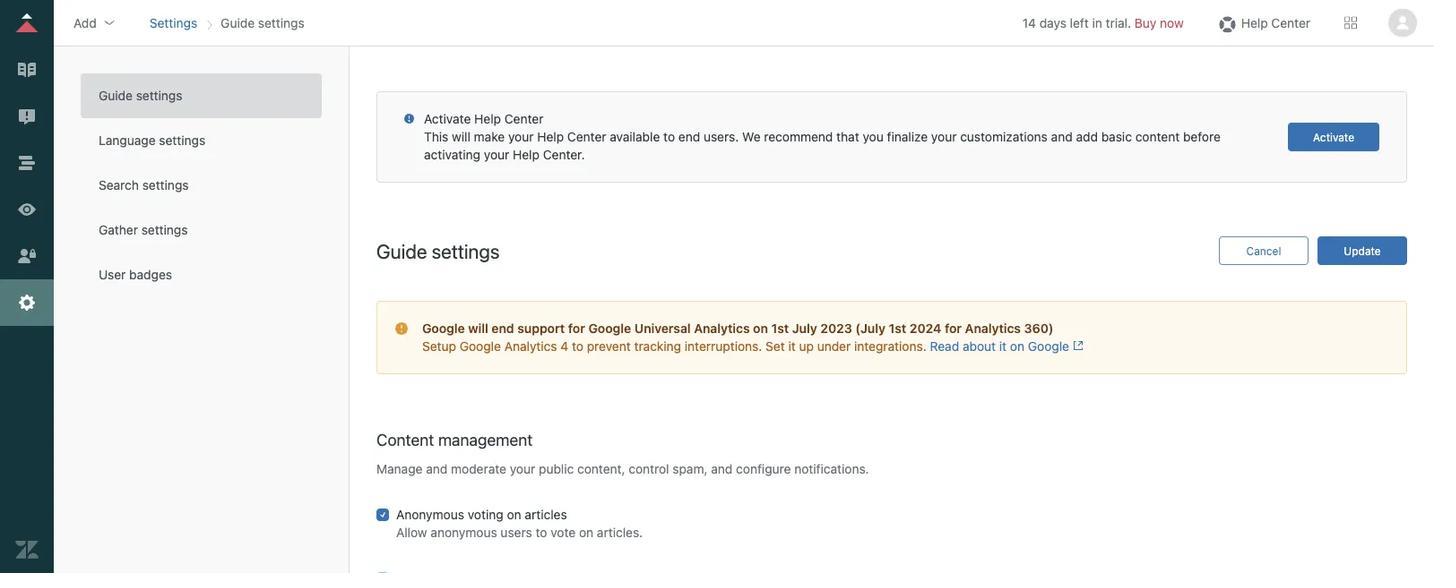 Task type: locate. For each thing, give the bounding box(es) containing it.
0 horizontal spatial end
[[492, 321, 514, 336]]

1 horizontal spatial activate
[[1314, 131, 1355, 143]]

recommend
[[764, 130, 833, 144]]

for
[[568, 321, 585, 336], [945, 321, 962, 336]]

add
[[74, 15, 97, 30]]

spam,
[[673, 462, 708, 477]]

end left support
[[492, 321, 514, 336]]

activate for activate help center this will make your help center available to end users. we recommend that you finalize your customizations and add basic content before activating your help center.
[[424, 112, 471, 126]]

center up "make" at the left of the page
[[505, 112, 544, 126]]

1 it from the left
[[789, 339, 796, 354]]

navigation
[[146, 9, 308, 36]]

google up prevent
[[589, 321, 631, 336]]

july
[[792, 321, 817, 336]]

help left center.
[[513, 147, 540, 162]]

1 horizontal spatial guide settings
[[221, 15, 305, 30]]

1 vertical spatial will
[[468, 321, 488, 336]]

analytics
[[694, 321, 750, 336], [965, 321, 1021, 336], [505, 339, 557, 354]]

activate for activate
[[1314, 131, 1355, 143]]

under
[[817, 339, 851, 354]]

zendesk image
[[15, 539, 39, 562]]

2 horizontal spatial center
[[1272, 15, 1311, 30]]

universal
[[635, 321, 691, 336]]

about
[[963, 339, 996, 354]]

2 vertical spatial center
[[567, 130, 607, 144]]

interruptions.
[[685, 339, 762, 354]]

1st up set
[[771, 321, 789, 336]]

user badges
[[99, 268, 172, 282]]

manage articles image
[[15, 58, 39, 82]]

end
[[679, 130, 700, 144], [492, 321, 514, 336]]

2 horizontal spatial guide
[[377, 239, 427, 263]]

center left zendesk products 'icon'
[[1272, 15, 1311, 30]]

moderate content image
[[15, 105, 39, 128]]

0 vertical spatial end
[[679, 130, 700, 144]]

0 vertical spatial guide settings
[[221, 15, 305, 30]]

to inside google will end support for google universal analytics on 1st july 2023 (july 1st 2024 for analytics 360) setup google analytics 4 to prevent tracking interruptions. set it up under integrations.
[[572, 339, 584, 354]]

it left up at the right of the page
[[789, 339, 796, 354]]

for up 4
[[568, 321, 585, 336]]

1 vertical spatial guide
[[99, 88, 133, 103]]

1 horizontal spatial end
[[679, 130, 700, 144]]

and right spam,
[[711, 462, 733, 477]]

cancel button
[[1219, 237, 1309, 265]]

1st up integrations.
[[889, 321, 907, 336]]

0 vertical spatial center
[[1272, 15, 1311, 30]]

that
[[837, 130, 860, 144]]

to inside anonymous voting on articles allow anonymous users to vote on articles.
[[536, 526, 547, 541]]

finalize
[[887, 130, 928, 144]]

your
[[508, 130, 534, 144], [931, 130, 957, 144], [484, 147, 510, 162], [510, 462, 535, 477]]

voting
[[468, 508, 504, 523]]

to right 4
[[572, 339, 584, 354]]

moderate
[[451, 462, 507, 477]]

google down the '360)'
[[1028, 339, 1070, 354]]

language
[[99, 133, 156, 148]]

it right about
[[1000, 339, 1007, 354]]

analytics down support
[[505, 339, 557, 354]]

vote
[[551, 526, 576, 541]]

on up set
[[753, 321, 768, 336]]

articles.
[[597, 526, 643, 541]]

on right vote
[[579, 526, 594, 541]]

activate help center this will make your help center available to end users. we recommend that you finalize your customizations and add basic content before activating your help center.
[[424, 112, 1221, 162]]

2 horizontal spatial guide settings
[[377, 239, 500, 263]]

to down articles
[[536, 526, 547, 541]]

2 vertical spatial to
[[536, 526, 547, 541]]

articles
[[525, 508, 567, 523]]

end inside activate help center this will make your help center available to end users. we recommend that you finalize your customizations and add basic content before activating your help center.
[[679, 130, 700, 144]]

and
[[1051, 130, 1073, 144], [426, 462, 448, 477], [711, 462, 733, 477]]

anonymous
[[396, 508, 464, 523]]

to right available
[[664, 130, 675, 144]]

gather settings link
[[81, 208, 322, 253]]

support
[[518, 321, 565, 336]]

guide settings
[[221, 15, 305, 30], [99, 88, 182, 103], [377, 239, 500, 263]]

1st
[[771, 321, 789, 336], [889, 321, 907, 336]]

will left support
[[468, 321, 488, 336]]

14 days left in trial. buy now
[[1023, 15, 1184, 30]]

end left users. at the top of the page
[[679, 130, 700, 144]]

0 horizontal spatial it
[[789, 339, 796, 354]]

1 vertical spatial to
[[572, 339, 584, 354]]

0 horizontal spatial for
[[568, 321, 585, 336]]

control
[[629, 462, 669, 477]]

for up read
[[945, 321, 962, 336]]

1 horizontal spatial center
[[567, 130, 607, 144]]

help
[[1242, 15, 1268, 30], [474, 112, 501, 126], [537, 130, 564, 144], [513, 147, 540, 162]]

0 horizontal spatial guide settings
[[99, 88, 182, 103]]

2 vertical spatial guide
[[377, 239, 427, 263]]

activate inside activate help center this will make your help center available to end users. we recommend that you finalize your customizations and add basic content before activating your help center.
[[424, 112, 471, 126]]

google
[[422, 321, 465, 336], [589, 321, 631, 336], [460, 339, 501, 354], [1028, 339, 1070, 354]]

help right now
[[1242, 15, 1268, 30]]

14
[[1023, 15, 1036, 30]]

4
[[561, 339, 569, 354]]

center up center.
[[567, 130, 607, 144]]

(july
[[856, 321, 886, 336]]

will
[[452, 130, 471, 144], [468, 321, 488, 336]]

update button
[[1318, 237, 1408, 265]]

1 horizontal spatial 1st
[[889, 321, 907, 336]]

public
[[539, 462, 574, 477]]

1 vertical spatial activate
[[1314, 131, 1355, 143]]

0 vertical spatial guide
[[221, 15, 255, 30]]

gather settings
[[99, 223, 188, 238]]

center.
[[543, 147, 585, 162]]

1 horizontal spatial for
[[945, 321, 962, 336]]

0 horizontal spatial 1st
[[771, 321, 789, 336]]

2 it from the left
[[1000, 339, 1007, 354]]

content
[[1136, 130, 1180, 144]]

buy
[[1135, 15, 1157, 30]]

0 vertical spatial to
[[664, 130, 675, 144]]

settings image
[[15, 291, 39, 315]]

read about it on google link
[[930, 339, 1084, 354]]

0 horizontal spatial to
[[536, 526, 547, 541]]

help up center.
[[537, 130, 564, 144]]

0 vertical spatial will
[[452, 130, 471, 144]]

2 1st from the left
[[889, 321, 907, 336]]

to
[[664, 130, 675, 144], [572, 339, 584, 354], [536, 526, 547, 541]]

0 vertical spatial activate
[[424, 112, 471, 126]]

on inside google will end support for google universal analytics on 1st july 2023 (july 1st 2024 for analytics 360) setup google analytics 4 to prevent tracking interruptions. set it up under integrations.
[[753, 321, 768, 336]]

and down content management on the left
[[426, 462, 448, 477]]

analytics up the read about it on google
[[965, 321, 1021, 336]]

user
[[99, 268, 126, 282]]

2 horizontal spatial to
[[664, 130, 675, 144]]

2 horizontal spatial analytics
[[965, 321, 1021, 336]]

help center
[[1242, 15, 1311, 30]]

google will end support for google universal analytics on 1st july 2023 (july 1st 2024 for analytics 360) setup google analytics 4 to prevent tracking interruptions. set it up under integrations.
[[422, 321, 1054, 354]]

content,
[[577, 462, 625, 477]]

activate inside button
[[1314, 131, 1355, 143]]

on up users
[[507, 508, 521, 523]]

0 horizontal spatial activate
[[424, 112, 471, 126]]

0 horizontal spatial guide
[[99, 88, 133, 103]]

2 horizontal spatial and
[[1051, 130, 1073, 144]]

1 horizontal spatial to
[[572, 339, 584, 354]]

analytics up "interruptions."
[[694, 321, 750, 336]]

1 horizontal spatial guide
[[221, 15, 255, 30]]

badges
[[129, 268, 172, 282]]

language settings link
[[81, 118, 322, 163]]

activate
[[424, 112, 471, 126], [1314, 131, 1355, 143]]

cancel
[[1247, 245, 1282, 257]]

navigation containing settings
[[146, 9, 308, 36]]

1 horizontal spatial and
[[711, 462, 733, 477]]

it inside google will end support for google universal analytics on 1st july 2023 (july 1st 2024 for analytics 360) setup google analytics 4 to prevent tracking interruptions. set it up under integrations.
[[789, 339, 796, 354]]

tracking
[[634, 339, 681, 354]]

it
[[789, 339, 796, 354], [1000, 339, 1007, 354]]

will up 'activating'
[[452, 130, 471, 144]]

gather
[[99, 223, 138, 238]]

and inside activate help center this will make your help center available to end users. we recommend that you finalize your customizations and add basic content before activating your help center.
[[1051, 130, 1073, 144]]

users
[[501, 526, 532, 541]]

and left add
[[1051, 130, 1073, 144]]

center
[[1272, 15, 1311, 30], [505, 112, 544, 126], [567, 130, 607, 144]]

1 vertical spatial end
[[492, 321, 514, 336]]

1 vertical spatial center
[[505, 112, 544, 126]]

guide settings link
[[81, 74, 322, 118]]

your left public on the bottom of the page
[[510, 462, 535, 477]]

settings
[[258, 15, 305, 30], [136, 88, 182, 103], [159, 133, 205, 148], [142, 178, 189, 193], [141, 223, 188, 238], [432, 239, 500, 263]]

1 horizontal spatial it
[[1000, 339, 1007, 354]]

guide
[[221, 15, 255, 30], [99, 88, 133, 103], [377, 239, 427, 263]]



Task type: vqa. For each thing, say whether or not it's contained in the screenshot.
4 in the left of the page
yes



Task type: describe. For each thing, give the bounding box(es) containing it.
settings for search settings link
[[142, 178, 189, 193]]

end inside google will end support for google universal analytics on 1st july 2023 (july 1st 2024 for analytics 360) setup google analytics 4 to prevent tracking interruptions. set it up under integrations.
[[492, 321, 514, 336]]

available
[[610, 130, 660, 144]]

search settings
[[99, 178, 189, 193]]

allow
[[396, 526, 427, 541]]

set
[[766, 339, 785, 354]]

customize design image
[[15, 198, 39, 221]]

now
[[1160, 15, 1184, 30]]

to inside activate help center this will make your help center available to end users. we recommend that you finalize your customizations and add basic content before activating your help center.
[[664, 130, 675, 144]]

language settings
[[99, 133, 205, 148]]

your right finalize
[[931, 130, 957, 144]]

help center button
[[1211, 9, 1316, 36]]

2023
[[821, 321, 852, 336]]

help inside button
[[1242, 15, 1268, 30]]

configure
[[736, 462, 791, 477]]

settings for language settings link on the left top of page
[[159, 133, 205, 148]]

integrations.
[[854, 339, 927, 354]]

this
[[424, 130, 449, 144]]

settings link
[[150, 15, 197, 30]]

settings
[[150, 15, 197, 30]]

2 for from the left
[[945, 321, 962, 336]]

google right setup
[[460, 339, 501, 354]]

zendesk products image
[[1345, 17, 1357, 29]]

activating
[[424, 147, 481, 162]]

2 vertical spatial guide settings
[[377, 239, 500, 263]]

search settings link
[[81, 163, 322, 208]]

make
[[474, 130, 505, 144]]

settings for guide settings link on the top left
[[136, 88, 182, 103]]

0 horizontal spatial analytics
[[505, 339, 557, 354]]

customizations
[[960, 130, 1048, 144]]

manage and moderate your public content, control spam, and configure notifications.
[[377, 462, 869, 477]]

before
[[1183, 130, 1221, 144]]

notifications.
[[795, 462, 869, 477]]

will inside google will end support for google universal analytics on 1st july 2023 (july 1st 2024 for analytics 360) setup google analytics 4 to prevent tracking interruptions. set it up under integrations.
[[468, 321, 488, 336]]

prevent
[[587, 339, 631, 354]]

360)
[[1024, 321, 1054, 336]]

add
[[1076, 130, 1098, 144]]

users.
[[704, 130, 739, 144]]

content management
[[377, 430, 533, 450]]

search
[[99, 178, 139, 193]]

management
[[438, 430, 533, 450]]

up
[[799, 339, 814, 354]]

we
[[742, 130, 761, 144]]

left
[[1070, 15, 1089, 30]]

in
[[1093, 15, 1103, 30]]

basic
[[1102, 130, 1132, 144]]

setup
[[422, 339, 456, 354]]

anonymous
[[431, 526, 497, 541]]

manage
[[377, 462, 423, 477]]

your down "make" at the left of the page
[[484, 147, 510, 162]]

help up "make" at the left of the page
[[474, 112, 501, 126]]

2024
[[910, 321, 942, 336]]

user badges link
[[81, 253, 322, 298]]

update
[[1344, 245, 1381, 257]]

read about it on google
[[930, 339, 1070, 354]]

will inside activate help center this will make your help center available to end users. we recommend that you finalize your customizations and add basic content before activating your help center.
[[452, 130, 471, 144]]

0 horizontal spatial and
[[426, 462, 448, 477]]

read
[[930, 339, 959, 354]]

1 1st from the left
[[771, 321, 789, 336]]

you
[[863, 130, 884, 144]]

1 for from the left
[[568, 321, 585, 336]]

settings for gather settings link
[[141, 223, 188, 238]]

days
[[1040, 15, 1067, 30]]

arrange content image
[[15, 152, 39, 175]]

your right "make" at the left of the page
[[508, 130, 534, 144]]

user permissions image
[[15, 245, 39, 268]]

1 horizontal spatial analytics
[[694, 321, 750, 336]]

1 vertical spatial guide settings
[[99, 88, 182, 103]]

0 horizontal spatial center
[[505, 112, 544, 126]]

add button
[[68, 9, 122, 36]]

anonymous voting on articles allow anonymous users to vote on articles.
[[396, 508, 643, 541]]

content
[[377, 430, 434, 450]]

trial.
[[1106, 15, 1132, 30]]

google up setup
[[422, 321, 465, 336]]

on down the '360)'
[[1010, 339, 1025, 354]]

activate button
[[1288, 123, 1380, 152]]

center inside button
[[1272, 15, 1311, 30]]



